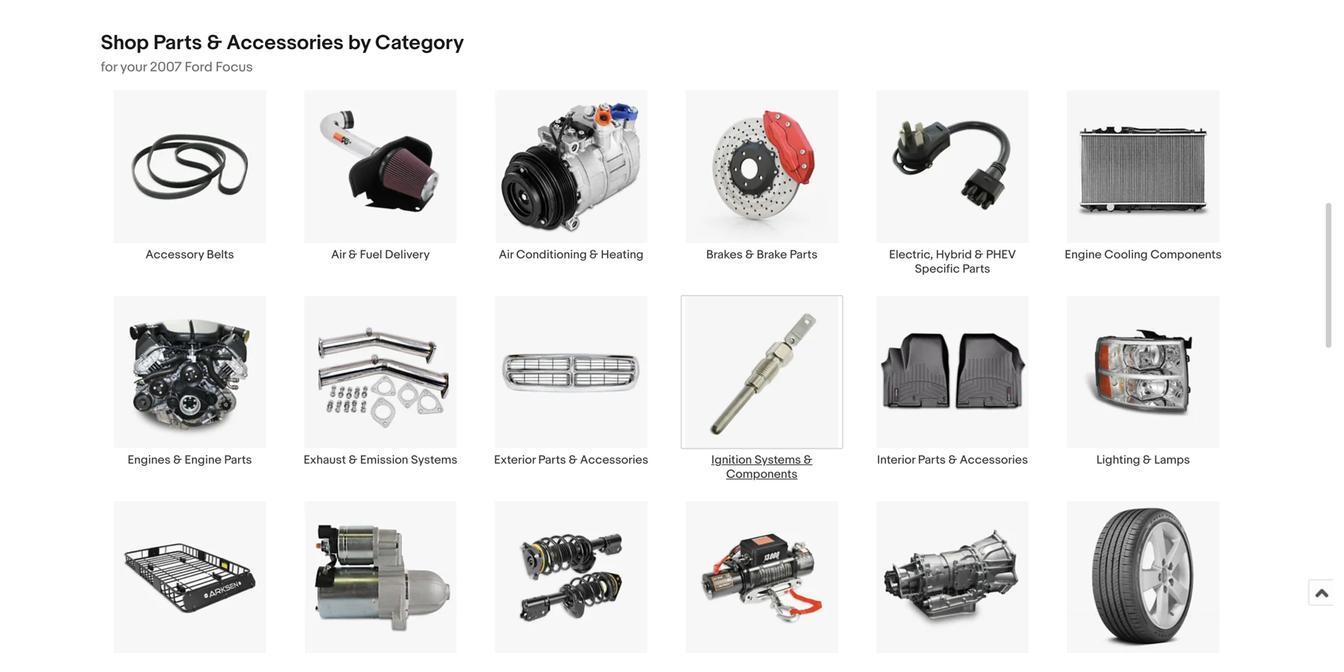 Task type: vqa. For each thing, say whether or not it's contained in the screenshot.
the middle Drone
no



Task type: locate. For each thing, give the bounding box(es) containing it.
conditioning
[[516, 248, 587, 262]]

accessories inside interior parts & accessories link
[[960, 454, 1028, 468]]

& right engines
[[173, 454, 182, 468]]

for
[[101, 59, 117, 76]]

0 horizontal spatial components
[[726, 468, 798, 482]]

1 horizontal spatial accessories
[[580, 454, 648, 468]]

0 horizontal spatial air
[[331, 248, 346, 262]]

& right ignition
[[804, 454, 813, 468]]

air
[[331, 248, 346, 262], [499, 248, 514, 262]]

engine left cooling
[[1065, 248, 1102, 262]]

shop parts & accessories by category for your 2007 ford focus
[[101, 31, 464, 76]]

0 horizontal spatial systems
[[411, 454, 457, 468]]

brakes & brake parts link
[[667, 90, 857, 262]]

0 vertical spatial components
[[1151, 248, 1222, 262]]

& inside electric, hybrid & phev specific parts
[[975, 248, 983, 262]]

parts
[[153, 31, 202, 56], [790, 248, 818, 262], [963, 262, 990, 277], [224, 454, 252, 468], [538, 454, 566, 468], [918, 454, 946, 468]]

& left phev
[[975, 248, 983, 262]]

& left lamps
[[1143, 454, 1152, 468]]

0 horizontal spatial engine
[[185, 454, 222, 468]]

2 air from the left
[[499, 248, 514, 262]]

components
[[1151, 248, 1222, 262], [726, 468, 798, 482]]

heating
[[601, 248, 644, 262]]

electric, hybrid & phev specific parts link
[[857, 90, 1048, 277]]

parts inside shop parts & accessories by category for your 2007 ford focus
[[153, 31, 202, 56]]

exhaust
[[304, 454, 346, 468]]

systems
[[411, 454, 457, 468], [755, 454, 801, 468]]

accessory belts link
[[94, 90, 285, 262]]

air for air conditioning & heating
[[499, 248, 514, 262]]

air conditioning & heating
[[499, 248, 644, 262]]

ignition systems & components link
[[667, 296, 857, 482]]

interior parts & accessories link
[[857, 296, 1048, 468]]

1 horizontal spatial air
[[499, 248, 514, 262]]

1 vertical spatial engine
[[185, 454, 222, 468]]

engine cooling components
[[1065, 248, 1222, 262]]

2 horizontal spatial accessories
[[960, 454, 1028, 468]]

air left fuel
[[331, 248, 346, 262]]

1 horizontal spatial engine
[[1065, 248, 1102, 262]]

air left conditioning
[[499, 248, 514, 262]]

engine right engines
[[185, 454, 222, 468]]

systems right the emission
[[411, 454, 457, 468]]

your
[[120, 59, 147, 76]]

list
[[88, 90, 1245, 654]]

ignition
[[711, 454, 752, 468]]

0 horizontal spatial accessories
[[227, 31, 344, 56]]

exterior parts & accessories
[[494, 454, 648, 468]]

&
[[207, 31, 222, 56], [349, 248, 357, 262], [590, 248, 598, 262], [745, 248, 754, 262], [975, 248, 983, 262], [173, 454, 182, 468], [349, 454, 357, 468], [569, 454, 578, 468], [804, 454, 813, 468], [949, 454, 957, 468], [1143, 454, 1152, 468]]

& inside shop parts & accessories by category for your 2007 ford focus
[[207, 31, 222, 56]]

air conditioning & heating link
[[476, 90, 667, 262]]

brake
[[757, 248, 787, 262]]

engine
[[1065, 248, 1102, 262], [185, 454, 222, 468]]

1 horizontal spatial systems
[[755, 454, 801, 468]]

1 air from the left
[[331, 248, 346, 262]]

by
[[348, 31, 371, 56]]

1 systems from the left
[[411, 454, 457, 468]]

accessories
[[227, 31, 344, 56], [580, 454, 648, 468], [960, 454, 1028, 468]]

parts inside electric, hybrid & phev specific parts
[[963, 262, 990, 277]]

accessories inside shop parts & accessories by category for your 2007 ford focus
[[227, 31, 344, 56]]

& inside the ignition systems & components
[[804, 454, 813, 468]]

systems right ignition
[[755, 454, 801, 468]]

engine cooling components link
[[1048, 90, 1239, 262]]

1 horizontal spatial components
[[1151, 248, 1222, 262]]

1 vertical spatial components
[[726, 468, 798, 482]]

accessory
[[145, 248, 204, 262]]

& up ford
[[207, 31, 222, 56]]

air & fuel delivery link
[[285, 90, 476, 262]]

cooling
[[1104, 248, 1148, 262]]

hybrid
[[936, 248, 972, 262]]

focus
[[216, 59, 253, 76]]

accessories inside exterior parts & accessories link
[[580, 454, 648, 468]]

systems inside the ignition systems & components
[[755, 454, 801, 468]]

2 systems from the left
[[755, 454, 801, 468]]

specific
[[915, 262, 960, 277]]



Task type: describe. For each thing, give the bounding box(es) containing it.
phev
[[986, 248, 1016, 262]]

accessories for interior
[[960, 454, 1028, 468]]

engines
[[128, 454, 171, 468]]

electric,
[[889, 248, 933, 262]]

lamps
[[1154, 454, 1190, 468]]

exhaust & emission systems
[[304, 454, 457, 468]]

delivery
[[385, 248, 430, 262]]

lighting & lamps
[[1097, 454, 1190, 468]]

exterior
[[494, 454, 536, 468]]

fuel
[[360, 248, 382, 262]]

interior
[[877, 454, 915, 468]]

air for air & fuel delivery
[[331, 248, 346, 262]]

& left brake
[[745, 248, 754, 262]]

0 vertical spatial engine
[[1065, 248, 1102, 262]]

ignition systems & components
[[711, 454, 813, 482]]

& left fuel
[[349, 248, 357, 262]]

components inside the ignition systems & components
[[726, 468, 798, 482]]

lighting
[[1097, 454, 1140, 468]]

interior parts & accessories
[[877, 454, 1028, 468]]

accessories for shop
[[227, 31, 344, 56]]

emission
[[360, 454, 408, 468]]

& right exhaust
[[349, 454, 357, 468]]

accessory belts
[[145, 248, 234, 262]]

ford
[[185, 59, 213, 76]]

category
[[375, 31, 464, 56]]

& left heating
[[590, 248, 598, 262]]

engines & engine parts
[[128, 454, 252, 468]]

engines & engine parts link
[[94, 296, 285, 468]]

accessories for exterior
[[580, 454, 648, 468]]

list containing accessory belts
[[88, 90, 1245, 654]]

2007
[[150, 59, 182, 76]]

& right interior
[[949, 454, 957, 468]]

belts
[[207, 248, 234, 262]]

brakes & brake parts
[[706, 248, 818, 262]]

air & fuel delivery
[[331, 248, 430, 262]]

shop
[[101, 31, 149, 56]]

exterior parts & accessories link
[[476, 296, 667, 468]]

exhaust & emission systems link
[[285, 296, 476, 468]]

lighting & lamps link
[[1048, 296, 1239, 468]]

brakes
[[706, 248, 743, 262]]

& right exterior
[[569, 454, 578, 468]]

electric, hybrid & phev specific parts
[[889, 248, 1016, 277]]



